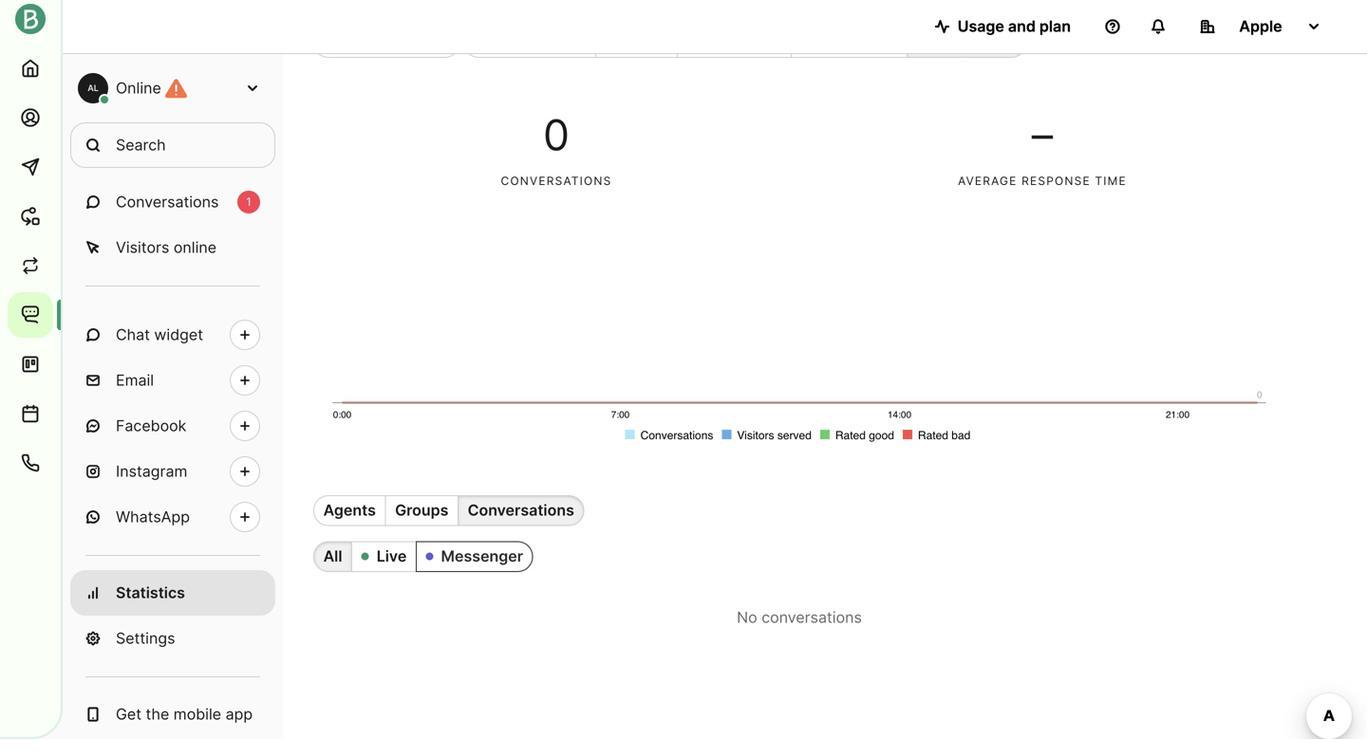 Task type: describe. For each thing, give the bounding box(es) containing it.
chat widget
[[116, 326, 203, 344]]

get the mobile app link
[[70, 692, 275, 738]]

usage and plan button
[[920, 8, 1086, 46]]

time
[[1095, 174, 1127, 188]]

groups
[[395, 502, 449, 520]]

chat widget link
[[70, 312, 275, 358]]

facebook
[[116, 417, 186, 435]]

messenger button
[[416, 542, 533, 572]]

conversations inside 'button'
[[468, 502, 574, 520]]

whatsapp link
[[70, 495, 275, 540]]

all button
[[313, 542, 351, 572]]

average response time
[[958, 174, 1127, 188]]

0
[[543, 109, 570, 161]]

search link
[[70, 122, 275, 168]]

live button
[[351, 542, 416, 572]]

get the mobile app
[[116, 705, 253, 724]]

statistics
[[116, 584, 185, 602]]

app
[[226, 705, 253, 724]]

apple button
[[1185, 8, 1337, 46]]

1 horizontal spatial conversations
[[762, 608, 862, 627]]

messenger
[[441, 547, 523, 566]]

visitors
[[116, 238, 169, 257]]

whatsapp inside button
[[940, 33, 1017, 51]]

0 vertical spatial conversations
[[501, 174, 612, 188]]

settings
[[116, 630, 175, 648]]

the
[[146, 705, 169, 724]]

al
[[88, 83, 99, 93]]

conversations button
[[458, 496, 584, 526]]

instagram link
[[70, 449, 275, 495]]

get
[[116, 705, 141, 724]]

chat
[[116, 326, 150, 344]]

online
[[174, 238, 217, 257]]

no conversations
[[737, 608, 862, 627]]

–
[[1032, 109, 1053, 161]]

settings link
[[70, 616, 275, 662]]

mobile
[[174, 705, 221, 724]]

whatsapp button
[[907, 27, 1027, 58]]

widget
[[154, 326, 203, 344]]

no
[[737, 608, 757, 627]]

search
[[116, 136, 166, 154]]



Task type: vqa. For each thing, say whether or not it's contained in the screenshot.
All
yes



Task type: locate. For each thing, give the bounding box(es) containing it.
conversations right no
[[762, 608, 862, 627]]

0 horizontal spatial conversations
[[501, 174, 612, 188]]

average
[[958, 174, 1017, 188]]

conversations up messenger
[[468, 502, 574, 520]]

1
[[246, 195, 251, 209]]

all
[[323, 547, 342, 566]]

0 horizontal spatial conversations
[[116, 193, 219, 211]]

apple
[[1239, 17, 1282, 36]]

response
[[1022, 174, 1091, 188]]

1 vertical spatial conversations
[[468, 502, 574, 520]]

plan
[[1040, 17, 1071, 36]]

conversations down 0
[[501, 174, 612, 188]]

and
[[1008, 17, 1036, 36]]

agents button
[[313, 496, 385, 526]]

groups button
[[385, 496, 458, 526]]

facebook link
[[70, 404, 275, 449]]

1 vertical spatial conversations
[[762, 608, 862, 627]]

conversations
[[116, 193, 219, 211], [468, 502, 574, 520]]

live
[[377, 547, 407, 566]]

0 horizontal spatial whatsapp
[[116, 508, 190, 526]]

instagram
[[116, 462, 187, 481]]

0 vertical spatial whatsapp
[[940, 33, 1017, 51]]

conversations up visitors online
[[116, 193, 219, 211]]

whatsapp
[[940, 33, 1017, 51], [116, 508, 190, 526]]

agents
[[323, 502, 376, 520]]

0 vertical spatial conversations
[[116, 193, 219, 211]]

visitors online link
[[70, 225, 275, 271]]

1 horizontal spatial conversations
[[468, 502, 574, 520]]

usage and plan
[[958, 17, 1071, 36]]

online
[[116, 79, 161, 97]]

1 horizontal spatial whatsapp
[[940, 33, 1017, 51]]

email link
[[70, 358, 275, 404]]

1 vertical spatial whatsapp
[[116, 508, 190, 526]]

email
[[116, 371, 154, 390]]

conversations
[[501, 174, 612, 188], [762, 608, 862, 627]]

visitors online
[[116, 238, 217, 257]]

usage
[[958, 17, 1004, 36]]

statistics link
[[70, 571, 275, 616]]



